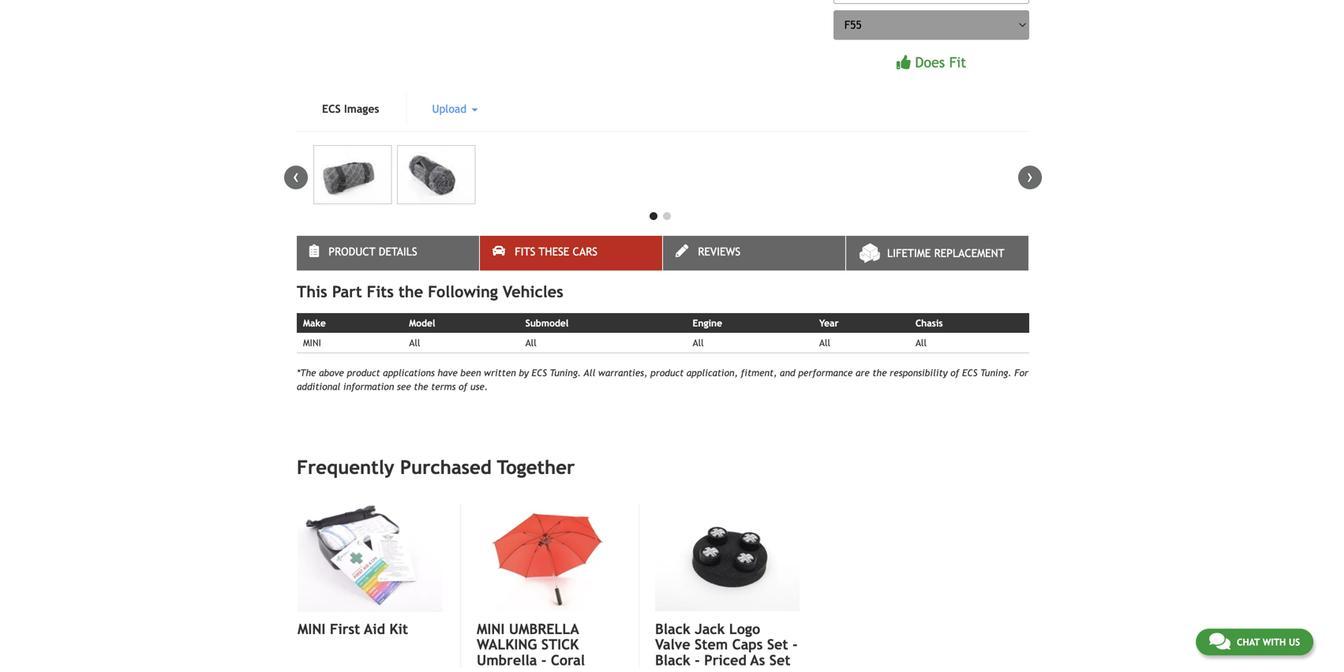 Task type: locate. For each thing, give the bounding box(es) containing it.
ecs images link
[[297, 93, 404, 125]]

chat
[[1237, 637, 1260, 648]]

mini left first
[[298, 621, 326, 638]]

lifetime replacement link
[[846, 236, 1028, 271]]

- right as
[[792, 637, 798, 653]]

product details link
[[297, 236, 479, 271]]

ecs images
[[322, 103, 379, 115]]

0 horizontal spatial es#3186075 - 80232445716 - mini blanket signet - mini style on a usable blanket - genuine mini - mini image
[[313, 145, 392, 204]]

fits these cars
[[515, 245, 598, 258]]

1 horizontal spatial ecs
[[532, 368, 547, 379]]

all down submodel
[[525, 338, 537, 349]]

year
[[819, 318, 839, 329]]

does
[[915, 54, 945, 70]]

tuning. left for on the bottom right of page
[[980, 368, 1012, 379]]

0 horizontal spatial of
[[459, 381, 467, 392]]

stem
[[695, 637, 728, 653]]

lifetime
[[887, 247, 931, 260]]

vehicles
[[503, 283, 563, 301]]

comments image
[[1209, 632, 1230, 651]]

0 horizontal spatial -
[[541, 652, 547, 669]]

mini down make
[[303, 338, 321, 349]]

2 horizontal spatial -
[[792, 637, 798, 653]]

product right warranties,
[[650, 368, 684, 379]]

mini for mini
[[303, 338, 321, 349]]

black left the stem
[[655, 652, 690, 669]]

chasis
[[915, 318, 943, 329]]

use.
[[470, 381, 488, 392]]

the
[[398, 283, 423, 301], [872, 368, 887, 379], [414, 381, 428, 392]]

the right are
[[872, 368, 887, 379]]

fits left these
[[515, 245, 535, 258]]

of down been
[[459, 381, 467, 392]]

es#3186075 - 80232445716 - mini blanket signet - mini style on a usable blanket - genuine mini - mini image right ‹
[[313, 145, 392, 204]]

and
[[780, 368, 795, 379]]

es#3186075 - 80232445716 - mini blanket signet - mini style on a usable blanket - genuine mini - mini image down upload
[[397, 145, 475, 204]]

the up model
[[398, 283, 423, 301]]

mini
[[303, 338, 321, 349], [298, 621, 326, 638], [477, 621, 505, 638]]

frequently
[[297, 457, 394, 479]]

mini for mini first aid kit
[[298, 621, 326, 638]]

1 horizontal spatial product
[[650, 368, 684, 379]]

0 horizontal spatial tuning.
[[550, 368, 581, 379]]

above
[[319, 368, 344, 379]]

ecs left images
[[322, 103, 341, 115]]

coral
[[551, 652, 585, 669]]

1 horizontal spatial fits
[[515, 245, 535, 258]]

additional
[[297, 381, 340, 392]]

first
[[330, 621, 360, 638]]

reviews
[[698, 245, 740, 258]]

the right the see
[[414, 381, 428, 392]]

fits right part
[[367, 283, 394, 301]]

walking
[[477, 637, 537, 653]]

terms
[[431, 381, 456, 392]]

set
[[767, 637, 788, 653], [769, 652, 790, 669]]

black
[[655, 621, 690, 638], [655, 652, 690, 669]]

tuning.
[[550, 368, 581, 379], [980, 368, 1012, 379]]

- left coral
[[541, 652, 547, 669]]

0 horizontal spatial product
[[347, 368, 380, 379]]

es#3186075 - 80232445716 - mini blanket signet - mini style on a usable blanket - genuine mini - mini image
[[313, 145, 392, 204], [397, 145, 475, 204]]

*the above product applications have been written by                 ecs tuning. all warranties, product application, fitment,                 and performance are the responsibility of ecs tuning.                 for additional information see the terms of use.
[[297, 368, 1028, 392]]

applications
[[383, 368, 435, 379]]

1 horizontal spatial of
[[950, 368, 959, 379]]

valve
[[655, 637, 690, 653]]

are
[[856, 368, 870, 379]]

mini inside mini umbrella walking stick umbrella - coral
[[477, 621, 505, 638]]

chat with us
[[1237, 637, 1300, 648]]

information
[[343, 381, 394, 392]]

ecs
[[322, 103, 341, 115], [532, 368, 547, 379], [962, 368, 977, 379]]

priced
[[704, 652, 746, 669]]

› link
[[1018, 166, 1042, 189]]

warranties,
[[598, 368, 648, 379]]

2 product from the left
[[650, 368, 684, 379]]

following
[[428, 283, 498, 301]]

all left warranties,
[[584, 368, 595, 379]]

with
[[1263, 637, 1286, 648]]

upload
[[432, 103, 470, 115]]

all down year at the right of page
[[819, 338, 830, 349]]

fits
[[515, 245, 535, 258], [367, 283, 394, 301]]

mini umbrella walking stick umbrella - coral link
[[477, 621, 621, 669]]

1 horizontal spatial es#3186075 - 80232445716 - mini blanket signet - mini style on a usable blanket - genuine mini - mini image
[[397, 145, 475, 204]]

tuning. right by
[[550, 368, 581, 379]]

fit
[[949, 54, 966, 70]]

umbrella
[[509, 621, 579, 638]]

mini up umbrella
[[477, 621, 505, 638]]

1 vertical spatial black
[[655, 652, 690, 669]]

0 vertical spatial black
[[655, 621, 690, 638]]

- left priced
[[695, 652, 700, 669]]

all
[[409, 338, 420, 349], [525, 338, 537, 349], [693, 338, 704, 349], [819, 338, 830, 349], [915, 338, 927, 349], [584, 368, 595, 379]]

ecs right by
[[532, 368, 547, 379]]

all inside the *the above product applications have been written by                 ecs tuning. all warranties, product application, fitment,                 and performance are the responsibility of ecs tuning.                 for additional information see the terms of use.
[[584, 368, 595, 379]]

have
[[438, 368, 458, 379]]

product details
[[329, 245, 417, 258]]

this
[[297, 283, 327, 301]]

us
[[1289, 637, 1300, 648]]

frequently purchased together
[[297, 457, 575, 479]]

ecs right responsibility
[[962, 368, 977, 379]]

of right responsibility
[[950, 368, 959, 379]]

by
[[519, 368, 529, 379]]

-
[[792, 637, 798, 653], [541, 652, 547, 669], [695, 652, 700, 669]]

product up information
[[347, 368, 380, 379]]

images
[[344, 103, 379, 115]]

- inside mini umbrella walking stick umbrella - coral
[[541, 652, 547, 669]]

black jack logo valve stem caps set - black - priced as set image
[[655, 503, 800, 612]]

aid
[[364, 621, 385, 638]]

fits these cars link
[[480, 236, 662, 271]]

product
[[347, 368, 380, 379], [650, 368, 684, 379]]

chat with us link
[[1196, 629, 1313, 656]]

1 horizontal spatial tuning.
[[980, 368, 1012, 379]]

0 horizontal spatial fits
[[367, 283, 394, 301]]

0 horizontal spatial ecs
[[322, 103, 341, 115]]

of
[[950, 368, 959, 379], [459, 381, 467, 392]]

black left jack
[[655, 621, 690, 638]]

purchased
[[400, 457, 492, 479]]

responsibility
[[890, 368, 948, 379]]

mini for mini umbrella walking stick umbrella - coral
[[477, 621, 505, 638]]

0 vertical spatial the
[[398, 283, 423, 301]]

these
[[539, 245, 569, 258]]

details
[[379, 245, 417, 258]]



Task type: describe. For each thing, give the bounding box(es) containing it.
stick
[[541, 637, 579, 653]]

written
[[484, 368, 516, 379]]

2 es#3186075 - 80232445716 - mini blanket signet - mini style on a usable blanket - genuine mini - mini image from the left
[[397, 145, 475, 204]]

reviews link
[[663, 236, 845, 271]]

part
[[332, 283, 362, 301]]

umbrella
[[477, 652, 537, 669]]

1 vertical spatial the
[[872, 368, 887, 379]]

0 vertical spatial fits
[[515, 245, 535, 258]]

2 tuning. from the left
[[980, 368, 1012, 379]]

1 black from the top
[[655, 621, 690, 638]]

kit
[[389, 621, 408, 638]]

mini first aid kit
[[298, 621, 408, 638]]

fitment,
[[741, 368, 777, 379]]

caps
[[732, 637, 763, 653]]

logo
[[729, 621, 760, 638]]

jack
[[695, 621, 725, 638]]

1 horizontal spatial -
[[695, 652, 700, 669]]

‹ link
[[284, 166, 308, 189]]

for
[[1014, 368, 1028, 379]]

1 product from the left
[[347, 368, 380, 379]]

model
[[409, 318, 435, 329]]

see
[[397, 381, 411, 392]]

lifetime replacement
[[887, 247, 1005, 260]]

2 black from the top
[[655, 652, 690, 669]]

0 vertical spatial of
[[950, 368, 959, 379]]

does fit
[[915, 54, 966, 70]]

been
[[460, 368, 481, 379]]

all down engine
[[693, 338, 704, 349]]

1 vertical spatial of
[[459, 381, 467, 392]]

all down chasis
[[915, 338, 927, 349]]

1 es#3186075 - 80232445716 - mini blanket signet - mini style on a usable blanket - genuine mini - mini image from the left
[[313, 145, 392, 204]]

mini umbrella walking stick umbrella - coral image
[[477, 503, 621, 612]]

product
[[329, 245, 375, 258]]

mini umbrella walking stick umbrella - coral
[[477, 621, 585, 669]]

black jack logo valve stem caps set - black - priced as set
[[655, 621, 798, 669]]

*the
[[297, 368, 316, 379]]

mini first aid kit image
[[298, 503, 443, 612]]

application,
[[686, 368, 738, 379]]

1 vertical spatial fits
[[367, 283, 394, 301]]

as
[[750, 652, 765, 669]]

black jack logo valve stem caps set - black - priced as set link
[[655, 621, 800, 669]]

performance
[[798, 368, 853, 379]]

engine
[[693, 318, 722, 329]]

together
[[497, 457, 575, 479]]

2 horizontal spatial ecs
[[962, 368, 977, 379]]

this part fits the following vehicles
[[297, 283, 563, 301]]

upload button
[[407, 93, 503, 125]]

2 vertical spatial the
[[414, 381, 428, 392]]

‹
[[293, 166, 299, 187]]

1 tuning. from the left
[[550, 368, 581, 379]]

cars
[[573, 245, 598, 258]]

replacement
[[934, 247, 1005, 260]]

make
[[303, 318, 326, 329]]

submodel
[[525, 318, 569, 329]]

›
[[1027, 166, 1033, 187]]

all down model
[[409, 338, 420, 349]]

thumbs up image
[[897, 55, 911, 69]]

mini first aid kit link
[[298, 621, 443, 638]]



Task type: vqa. For each thing, say whether or not it's contained in the screenshot.
level
no



